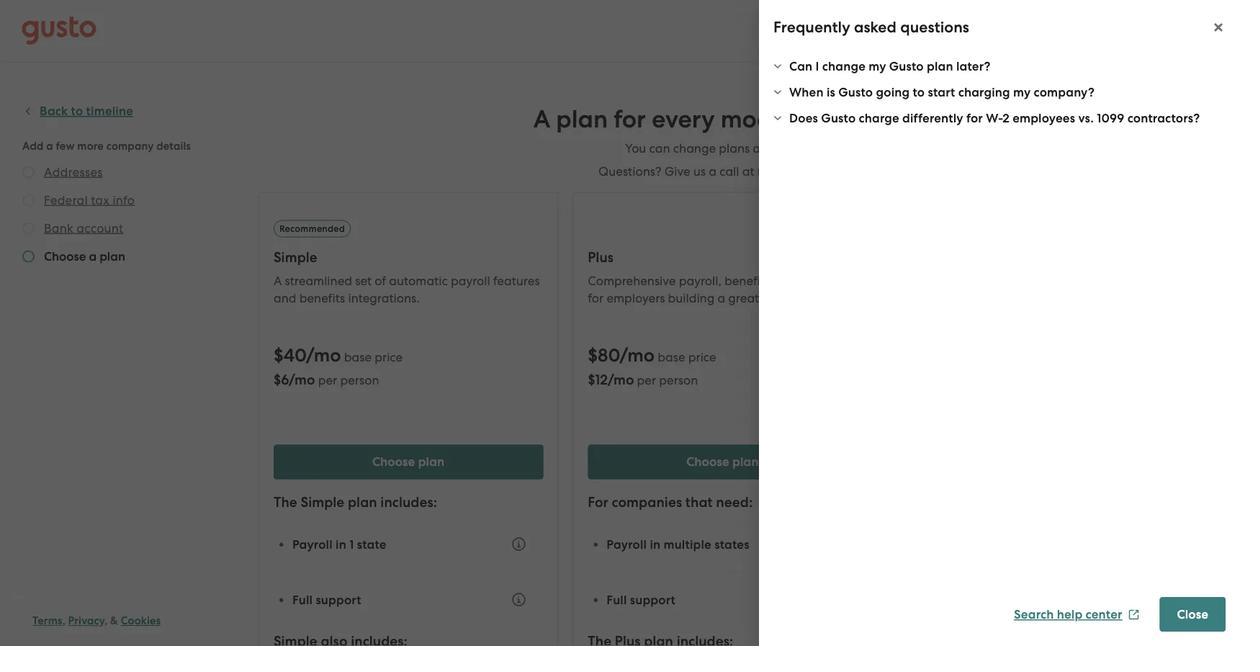 Task type: locate. For each thing, give the bounding box(es) containing it.
at left any
[[753, 141, 765, 156]]

(877)
[[758, 164, 786, 179]]

csm
[[1044, 592, 1071, 607]]

person for 80
[[660, 373, 699, 387]]

1 vertical spatial a
[[274, 273, 282, 288]]

price for 80
[[689, 350, 717, 364]]

at right call
[[743, 164, 755, 179]]

2 payroll from the left
[[607, 537, 647, 552]]

home image
[[22, 16, 97, 45]]

payroll down companies
[[607, 537, 647, 552]]

, left privacy link
[[62, 615, 65, 628]]

for
[[614, 105, 646, 134], [967, 111, 983, 125], [588, 291, 604, 305]]

1 , from the left
[[62, 615, 65, 628]]

a inside a streamlined set of automatic payroll features and benefits integrations.
[[274, 273, 282, 288]]

payroll left 1
[[292, 537, 333, 552]]

choose plan button
[[274, 445, 544, 480], [588, 445, 858, 480]]

to
[[913, 85, 925, 99], [797, 291, 809, 305]]

0 horizontal spatial support
[[316, 592, 361, 607]]

1 horizontal spatial for
[[614, 105, 646, 134]]

choose inside $ 40 /mo base price $ 6 /mo per person choose plan
[[372, 455, 415, 469]]

for
[[588, 494, 609, 511]]

is
[[827, 85, 836, 99]]

0 horizontal spatial in
[[336, 537, 347, 552]]

a
[[534, 105, 551, 134], [274, 273, 282, 288]]

plan up 'state'
[[348, 494, 377, 511]]

a right us
[[709, 164, 717, 179]]

plan up includes:
[[418, 455, 445, 469]]

0 vertical spatial change
[[823, 59, 866, 73]]

2 full support from the left
[[607, 592, 676, 607]]

person for 40
[[340, 373, 379, 387]]

simple
[[274, 249, 318, 266], [301, 494, 345, 511]]

80
[[598, 344, 620, 366]]

2 choose plan button from the left
[[588, 445, 858, 480]]

1 vertical spatial a
[[718, 291, 726, 305]]

in left 1
[[336, 537, 347, 552]]

0 horizontal spatial a
[[709, 164, 717, 179]]

dedicated
[[921, 592, 982, 607]]

full support
[[292, 592, 361, 607], [607, 592, 676, 607]]

any
[[768, 141, 789, 156]]

in for 1
[[336, 537, 347, 552]]

0 horizontal spatial person
[[340, 373, 379, 387]]

per
[[318, 373, 337, 387], [637, 373, 657, 387]]

1 full support from the left
[[292, 592, 361, 607]]

price inside $ 40 /mo base price $ 6 /mo per person choose plan
[[375, 350, 403, 364]]

change inside a plan for every modern business you can change plans at any time.
[[674, 141, 716, 156]]

plan
[[927, 59, 954, 73], [557, 105, 608, 134], [418, 455, 445, 469], [733, 455, 759, 469], [348, 494, 377, 511]]

search help center
[[1015, 607, 1123, 622]]

support left + on the bottom of the page
[[985, 592, 1030, 607]]

per for 40
[[318, 373, 337, 387]]

center
[[1086, 607, 1123, 622]]

start
[[928, 85, 956, 99]]

base for 40
[[344, 350, 372, 364]]

1 horizontal spatial ,
[[105, 615, 108, 628]]

questions
[[901, 18, 970, 36]]

contractors?
[[1128, 111, 1201, 125]]

to inside comprehensive payroll, benefits, and hr tools for employers building a great place to work.
[[797, 291, 809, 305]]

comprehensive payroll, benefits, and hr tools for employers building a great place to work.
[[588, 273, 849, 305]]

choose plan button up need:
[[588, 445, 858, 480]]

differently
[[903, 111, 964, 125]]

does gusto charge differently for w-2 employees vs. 1099 contractors?
[[790, 111, 1201, 125]]

1 choose plan button from the left
[[274, 445, 544, 480]]

per right 6
[[318, 373, 337, 387]]

choose plan button for 80
[[588, 445, 858, 480]]

choose plan button for 40
[[274, 445, 544, 480]]

1 vertical spatial and
[[274, 291, 296, 305]]

includes:
[[381, 494, 437, 511]]

1 horizontal spatial change
[[823, 59, 866, 73]]

of
[[375, 273, 386, 288]]

person inside $ 80 /mo base price $ 12 /mo per person
[[660, 373, 699, 387]]

0 horizontal spatial choose plan button
[[274, 445, 544, 480]]

going
[[877, 85, 910, 99]]

price down integrations.
[[375, 350, 403, 364]]

2 horizontal spatial support
[[985, 592, 1030, 607]]

at inside questions? give us a call at (877) 568-2570
[[743, 164, 755, 179]]

my up going
[[869, 59, 887, 73]]

building
[[668, 291, 715, 305]]

state
[[357, 537, 387, 552]]

plan inside $ 40 /mo base price $ 6 /mo per person choose plan
[[418, 455, 445, 469]]

$
[[274, 344, 284, 366], [588, 344, 598, 366], [274, 371, 281, 388], [588, 371, 596, 388]]

every
[[652, 105, 715, 134]]

benefits
[[299, 291, 345, 305]]

1 person from the left
[[340, 373, 379, 387]]

(877) 568-2570 link
[[758, 164, 844, 179]]

base inside $ 40 /mo base price $ 6 /mo per person choose plan
[[344, 350, 372, 364]]

1 vertical spatial my
[[1014, 85, 1031, 99]]

choose up includes:
[[372, 455, 415, 469]]

1 per from the left
[[318, 373, 337, 387]]

gusto right is
[[839, 85, 874, 99]]

terms link
[[32, 615, 62, 628]]

per right 12
[[637, 373, 657, 387]]

base down building
[[658, 350, 686, 364]]

2
[[1003, 111, 1010, 125]]

0 vertical spatial at
[[753, 141, 765, 156]]

streamlined
[[285, 273, 352, 288]]

base right 40
[[344, 350, 372, 364]]

0 vertical spatial my
[[869, 59, 887, 73]]

and left the benefits
[[274, 291, 296, 305]]

price for 40
[[375, 350, 403, 364]]

1 horizontal spatial and
[[777, 273, 800, 288]]

, left "&"
[[105, 615, 108, 628]]

can
[[650, 141, 671, 156]]

2 support from the left
[[630, 592, 676, 607]]

for inside comprehensive payroll, benefits, and hr tools for employers building a great place to work.
[[588, 291, 604, 305]]

1 in from the left
[[336, 537, 347, 552]]

for left w-
[[967, 111, 983, 125]]

choose plan button up includes:
[[274, 445, 544, 480]]

2 base from the left
[[658, 350, 686, 364]]

for up you
[[614, 105, 646, 134]]

and inside comprehensive payroll, benefits, and hr tools for employers building a great place to work.
[[777, 273, 800, 288]]

employers
[[607, 291, 665, 305]]

/mo down 40
[[289, 371, 315, 388]]

a plan for every modern business you can change plans at any time.
[[534, 105, 912, 156]]

full support down payroll in multiple states
[[607, 592, 676, 607]]

dedicated support + csm
[[921, 592, 1071, 607]]

0 horizontal spatial change
[[674, 141, 716, 156]]

1 payroll from the left
[[292, 537, 333, 552]]

for inside a plan for every modern business you can change plans at any time.
[[614, 105, 646, 134]]

in
[[336, 537, 347, 552], [650, 537, 661, 552]]

0 horizontal spatial full support
[[292, 592, 361, 607]]

when is gusto going to start charging my company?
[[790, 85, 1095, 99]]

simple up streamlined
[[274, 249, 318, 266]]

0 horizontal spatial a
[[274, 273, 282, 288]]

0 horizontal spatial per
[[318, 373, 337, 387]]

gusto up going
[[890, 59, 924, 73]]

simple right the
[[301, 494, 345, 511]]

change right i
[[823, 59, 866, 73]]

2 horizontal spatial for
[[967, 111, 983, 125]]

to left start
[[913, 85, 925, 99]]

tools
[[822, 273, 849, 288]]

1 horizontal spatial support
[[630, 592, 676, 607]]

1 support from the left
[[316, 592, 361, 607]]

and up place
[[777, 273, 800, 288]]

change
[[823, 59, 866, 73], [674, 141, 716, 156]]

1 horizontal spatial a
[[534, 105, 551, 134]]

gusto down is
[[822, 111, 856, 125]]

per inside $ 40 /mo base price $ 6 /mo per person choose plan
[[318, 373, 337, 387]]

1 horizontal spatial in
[[650, 537, 661, 552]]

2 choose from the left
[[687, 455, 730, 469]]

support down payroll in 1 state
[[316, 592, 361, 607]]

2 in from the left
[[650, 537, 661, 552]]

568-
[[789, 164, 815, 179]]

1 horizontal spatial choose plan button
[[588, 445, 858, 480]]

payroll in 1 state
[[292, 537, 387, 552]]

1 horizontal spatial full support
[[607, 592, 676, 607]]

comprehensive
[[588, 273, 676, 288]]

0 horizontal spatial full
[[292, 592, 313, 607]]

0 vertical spatial and
[[777, 273, 800, 288]]

2 full from the left
[[607, 592, 627, 607]]

for inside frequently asked questions dialog
[[967, 111, 983, 125]]

a left the great
[[718, 291, 726, 305]]

,
[[62, 615, 65, 628], [105, 615, 108, 628]]

does
[[790, 111, 819, 125]]

2 price from the left
[[689, 350, 717, 364]]

choose plan
[[687, 455, 759, 469]]

price down building
[[689, 350, 717, 364]]

0 horizontal spatial my
[[869, 59, 887, 73]]

0 horizontal spatial for
[[588, 291, 604, 305]]

that
[[686, 494, 713, 511]]

1 horizontal spatial base
[[658, 350, 686, 364]]

0 horizontal spatial payroll
[[292, 537, 333, 552]]

0 vertical spatial a
[[709, 164, 717, 179]]

person inside $ 40 /mo base price $ 6 /mo per person choose plan
[[340, 373, 379, 387]]

for down comprehensive
[[588, 291, 604, 305]]

you
[[625, 141, 647, 156]]

choose up that
[[687, 455, 730, 469]]

1 base from the left
[[344, 350, 372, 364]]

base inside $ 80 /mo base price $ 12 /mo per person
[[658, 350, 686, 364]]

0 horizontal spatial base
[[344, 350, 372, 364]]

payroll
[[292, 537, 333, 552], [607, 537, 647, 552]]

1 vertical spatial to
[[797, 291, 809, 305]]

0 horizontal spatial and
[[274, 291, 296, 305]]

1 horizontal spatial choose
[[687, 455, 730, 469]]

1 choose from the left
[[372, 455, 415, 469]]

plans
[[719, 141, 750, 156]]

cookies
[[121, 615, 161, 628]]

1 vertical spatial at
[[743, 164, 755, 179]]

0 horizontal spatial price
[[375, 350, 403, 364]]

support down payroll in multiple states
[[630, 592, 676, 607]]

i
[[816, 59, 820, 73]]

base for 80
[[658, 350, 686, 364]]

1 horizontal spatial full
[[607, 592, 627, 607]]

when
[[790, 85, 824, 99]]

to down hr
[[797, 291, 809, 305]]

my up employees
[[1014, 85, 1031, 99]]

a inside a plan for every modern business you can change plans at any time.
[[534, 105, 551, 134]]

full support down payroll in 1 state
[[292, 592, 361, 607]]

the simple plan includes:
[[274, 494, 437, 511]]

recommended
[[280, 223, 345, 234]]

a inside questions? give us a call at (877) 568-2570
[[709, 164, 717, 179]]

1 horizontal spatial per
[[637, 373, 657, 387]]

0 vertical spatial a
[[534, 105, 551, 134]]

1 horizontal spatial person
[[660, 373, 699, 387]]

0 horizontal spatial choose
[[372, 455, 415, 469]]

search help center link
[[1015, 607, 1140, 622]]

companies
[[612, 494, 683, 511]]

per inside $ 80 /mo base price $ 12 /mo per person
[[637, 373, 657, 387]]

plan up questions?
[[557, 105, 608, 134]]

states
[[715, 537, 750, 552]]

1 price from the left
[[375, 350, 403, 364]]

full
[[292, 592, 313, 607], [607, 592, 627, 607]]

0 horizontal spatial ,
[[62, 615, 65, 628]]

0 horizontal spatial to
[[797, 291, 809, 305]]

1 full from the left
[[292, 592, 313, 607]]

/mo down employers
[[620, 344, 655, 366]]

list
[[907, 517, 1172, 572]]

2 person from the left
[[660, 373, 699, 387]]

1 horizontal spatial price
[[689, 350, 717, 364]]

2 per from the left
[[637, 373, 657, 387]]

vs.
[[1079, 111, 1094, 125]]

/mo
[[306, 344, 341, 366], [620, 344, 655, 366], [289, 371, 315, 388], [608, 371, 634, 388]]

in left multiple on the bottom of page
[[650, 537, 661, 552]]

payroll for payroll in multiple states
[[607, 537, 647, 552]]

faqs button
[[1169, 114, 1216, 132]]

0 vertical spatial to
[[913, 85, 925, 99]]

1 horizontal spatial a
[[718, 291, 726, 305]]

choose inside "button"
[[687, 455, 730, 469]]

asked
[[855, 18, 897, 36]]

1 vertical spatial change
[[674, 141, 716, 156]]

+
[[1034, 592, 1041, 607]]

close
[[1178, 607, 1209, 622]]

plan up need:
[[733, 455, 759, 469]]

1 horizontal spatial payroll
[[607, 537, 647, 552]]

to inside frequently asked questions dialog
[[913, 85, 925, 99]]

questions? give us a call at (877) 568-2570
[[599, 164, 844, 179]]

price inside $ 80 /mo base price $ 12 /mo per person
[[689, 350, 717, 364]]

plan up start
[[927, 59, 954, 73]]

1 horizontal spatial to
[[913, 85, 925, 99]]

a
[[709, 164, 717, 179], [718, 291, 726, 305]]

change up us
[[674, 141, 716, 156]]

modern
[[721, 105, 810, 134]]



Task type: describe. For each thing, give the bounding box(es) containing it.
time.
[[792, 141, 821, 156]]

can
[[790, 59, 813, 73]]

1 vertical spatial simple
[[301, 494, 345, 511]]

1099
[[1098, 111, 1125, 125]]

/mo down the benefits
[[306, 344, 341, 366]]

1 vertical spatial gusto
[[839, 85, 874, 99]]

close button
[[1161, 597, 1226, 632]]

0 vertical spatial simple
[[274, 249, 318, 266]]

and inside a streamlined set of automatic payroll features and benefits integrations.
[[274, 291, 296, 305]]

place
[[763, 291, 794, 305]]

account menu element
[[963, 0, 1219, 61]]

plan inside a plan for every modern business you can change plans at any time.
[[557, 105, 608, 134]]

can i change my gusto plan later?
[[790, 59, 991, 73]]

2 vertical spatial gusto
[[822, 111, 856, 125]]

2570
[[815, 164, 844, 179]]

payroll for payroll in 1 state
[[292, 537, 333, 552]]

great
[[729, 291, 760, 305]]

give
[[665, 164, 691, 179]]

at inside a plan for every modern business you can change plans at any time.
[[753, 141, 765, 156]]

search
[[1015, 607, 1055, 622]]

frequently
[[774, 18, 851, 36]]

charge
[[859, 111, 900, 125]]

2 , from the left
[[105, 615, 108, 628]]

0 vertical spatial gusto
[[890, 59, 924, 73]]

frequently asked questions dialog
[[759, 0, 1241, 646]]

questions?
[[599, 164, 662, 179]]

company?
[[1034, 85, 1095, 99]]

plan inside "button"
[[733, 455, 759, 469]]

$ 40 /mo base price $ 6 /mo per person choose plan
[[274, 344, 445, 469]]

need:
[[716, 494, 753, 511]]

hr
[[803, 273, 819, 288]]

privacy link
[[68, 615, 105, 628]]

payroll
[[451, 273, 490, 288]]

w-
[[987, 111, 1003, 125]]

per for 80
[[637, 373, 657, 387]]

payroll,
[[679, 273, 722, 288]]

/mo down 80
[[608, 371, 634, 388]]

work.
[[812, 291, 843, 305]]

in for multiple
[[650, 537, 661, 552]]

40
[[284, 344, 306, 366]]

plan inside frequently asked questions dialog
[[927, 59, 954, 73]]

$ 80 /mo base price $ 12 /mo per person
[[588, 344, 717, 388]]

later?
[[957, 59, 991, 73]]

6
[[281, 371, 289, 388]]

change inside frequently asked questions dialog
[[823, 59, 866, 73]]

&
[[110, 615, 118, 628]]

benefits,
[[725, 273, 774, 288]]

a for plan
[[534, 105, 551, 134]]

call
[[720, 164, 740, 179]]

features
[[493, 273, 540, 288]]

terms , privacy , & cookies
[[32, 615, 161, 628]]

payroll in multiple states
[[607, 537, 750, 552]]

a inside comprehensive payroll, benefits, and hr tools for employers building a great place to work.
[[718, 291, 726, 305]]

privacy
[[68, 615, 105, 628]]

3 support from the left
[[985, 592, 1030, 607]]

multiple
[[664, 537, 712, 552]]

1
[[350, 537, 354, 552]]

business
[[816, 105, 912, 134]]

the
[[274, 494, 297, 511]]

integrations.
[[348, 291, 420, 305]]

12
[[596, 371, 608, 388]]

employees
[[1013, 111, 1076, 125]]

automatic
[[389, 273, 448, 288]]

us
[[694, 164, 706, 179]]

a for streamlined
[[274, 273, 282, 288]]

plus
[[588, 249, 614, 266]]

faqs
[[1186, 115, 1216, 130]]

terms
[[32, 615, 62, 628]]

a streamlined set of automatic payroll features and benefits integrations.
[[274, 273, 540, 305]]

frequently asked questions
[[774, 18, 970, 36]]

set
[[355, 273, 372, 288]]

cookies button
[[121, 612, 161, 630]]

for companies that need:
[[588, 494, 753, 511]]

1 horizontal spatial my
[[1014, 85, 1031, 99]]

help
[[1058, 607, 1083, 622]]

charging
[[959, 85, 1011, 99]]



Task type: vqa. For each thing, say whether or not it's contained in the screenshot.
second permissions from the bottom
no



